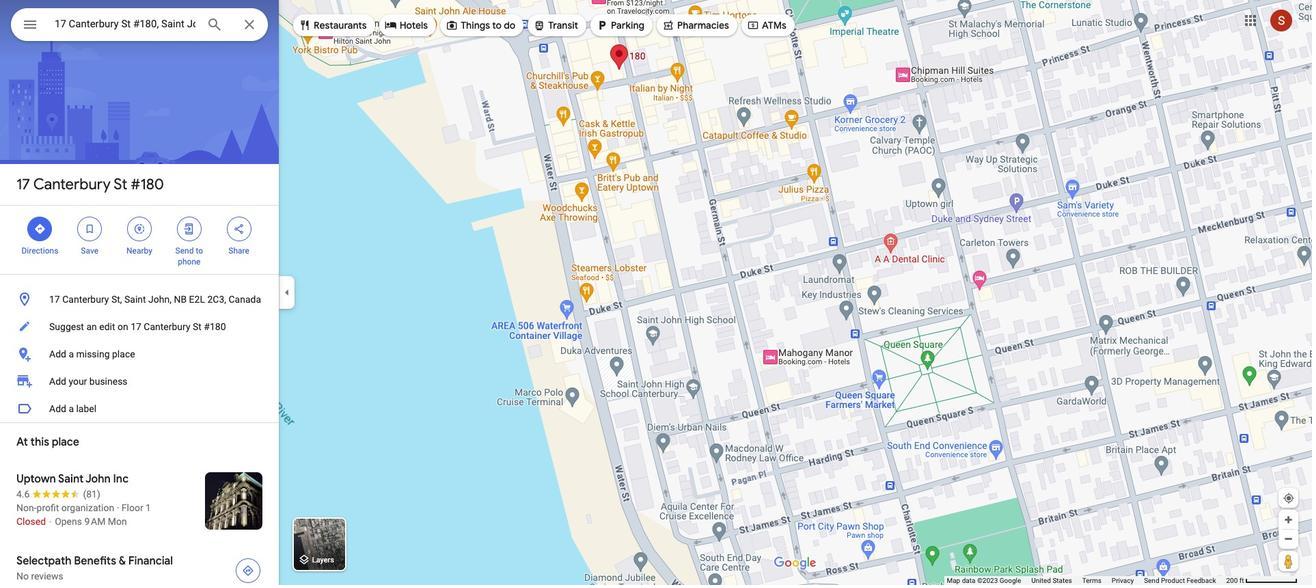 Task type: locate. For each thing, give the bounding box(es) containing it.
1 vertical spatial send
[[1145, 577, 1160, 585]]

none field inside '17 canterbury st #180, saint john, nb e2l 2c3, canada' field
[[55, 16, 196, 32]]

0 horizontal spatial 17
[[16, 175, 30, 194]]

1 vertical spatial 17
[[49, 294, 60, 305]]

directions
[[22, 246, 58, 256]]

0 vertical spatial canterbury
[[33, 175, 111, 194]]

non-profit organization · floor 1 closed ⋅ opens 9 am mon
[[16, 503, 151, 527]]

uptown saint john inc
[[16, 472, 129, 486]]

0 vertical spatial send
[[175, 246, 194, 256]]

1 horizontal spatial place
[[112, 349, 135, 360]]

1 vertical spatial canterbury
[[62, 294, 109, 305]]

uptown
[[16, 472, 56, 486]]

0 vertical spatial place
[[112, 349, 135, 360]]

0 vertical spatial to
[[493, 19, 502, 31]]

footer
[[947, 576, 1227, 585]]


[[534, 18, 546, 33]]

map data ©2023 google
[[947, 577, 1022, 585]]


[[183, 222, 195, 237]]

edit
[[99, 321, 115, 332]]

canterbury down john,
[[144, 321, 190, 332]]

1 horizontal spatial #180
[[204, 321, 226, 332]]

st,
[[111, 294, 122, 305]]

show street view coverage image
[[1279, 551, 1299, 572]]

·
[[117, 503, 119, 513]]

place
[[112, 349, 135, 360], [52, 436, 79, 449]]

add left 'label'
[[49, 403, 66, 414]]

a
[[69, 349, 74, 360], [69, 403, 74, 414]]

0 vertical spatial a
[[69, 349, 74, 360]]

 search field
[[11, 8, 268, 44]]

opens
[[55, 516, 82, 527]]

⋅
[[48, 516, 52, 527]]

st inside button
[[193, 321, 202, 332]]

john,
[[148, 294, 172, 305]]

1 add from the top
[[49, 349, 66, 360]]

send inside send to phone
[[175, 246, 194, 256]]

saint up 4.6 stars 81 reviews image
[[58, 472, 84, 486]]

0 horizontal spatial st
[[114, 175, 127, 194]]

show your location image
[[1283, 492, 1296, 505]]

benefits
[[74, 555, 116, 568]]

2 a from the top
[[69, 403, 74, 414]]

17 canterbury st #180 main content
[[0, 0, 279, 585]]

canterbury up an on the left of page
[[62, 294, 109, 305]]

0 horizontal spatial place
[[52, 436, 79, 449]]

1 horizontal spatial st
[[193, 321, 202, 332]]

transit
[[549, 19, 578, 31]]

send left product
[[1145, 577, 1160, 585]]

terms button
[[1083, 576, 1102, 585]]

floor
[[122, 503, 143, 513]]

1 vertical spatial saint
[[58, 472, 84, 486]]


[[446, 18, 458, 33]]

a left missing
[[69, 349, 74, 360]]

footer containing map data ©2023 google
[[947, 576, 1227, 585]]

17 for 17 canterbury st, saint john, nb e2l 2c3, canada
[[49, 294, 60, 305]]

1 horizontal spatial send
[[1145, 577, 1160, 585]]


[[34, 222, 46, 237]]

place right this
[[52, 436, 79, 449]]

send inside button
[[1145, 577, 1160, 585]]

place inside button
[[112, 349, 135, 360]]

17
[[16, 175, 30, 194], [49, 294, 60, 305], [131, 321, 141, 332]]

17 canterbury st, saint john, nb e2l 2c3, canada button
[[0, 286, 279, 313]]

canterbury for st
[[33, 175, 111, 194]]

missing
[[76, 349, 110, 360]]

data
[[962, 577, 976, 585]]

privacy
[[1112, 577, 1134, 585]]

united states button
[[1032, 576, 1073, 585]]

add a label button
[[0, 395, 279, 423]]

google
[[1000, 577, 1022, 585]]

parking
[[611, 19, 645, 31]]

nearby
[[127, 246, 152, 256]]

#180 down 2c3,
[[204, 321, 226, 332]]

1 vertical spatial add
[[49, 376, 66, 387]]

canterbury up 
[[33, 175, 111, 194]]

to left do
[[493, 19, 502, 31]]

0 horizontal spatial saint
[[58, 472, 84, 486]]

#180
[[131, 175, 164, 194], [204, 321, 226, 332]]

2 vertical spatial add
[[49, 403, 66, 414]]

2 vertical spatial canterbury
[[144, 321, 190, 332]]

atms
[[762, 19, 787, 31]]

2 horizontal spatial 17
[[131, 321, 141, 332]]

3 add from the top
[[49, 403, 66, 414]]

add a missing place
[[49, 349, 135, 360]]

1 horizontal spatial 17
[[49, 294, 60, 305]]

add left your
[[49, 376, 66, 387]]

0 horizontal spatial to
[[196, 246, 203, 256]]

to up the phone
[[196, 246, 203, 256]]

selectpath benefits & financial no reviews
[[16, 555, 173, 582]]

st
[[114, 175, 127, 194], [193, 321, 202, 332]]

a for label
[[69, 403, 74, 414]]

1 vertical spatial #180
[[204, 321, 226, 332]]

0 vertical spatial #180
[[131, 175, 164, 194]]

place down on
[[112, 349, 135, 360]]

0 vertical spatial add
[[49, 349, 66, 360]]

st up actions for 17 canterbury st #180 region
[[114, 175, 127, 194]]

4.6
[[16, 489, 30, 500]]


[[299, 18, 311, 33]]

1 vertical spatial to
[[196, 246, 203, 256]]

None field
[[55, 16, 196, 32]]

send up the phone
[[175, 246, 194, 256]]

1 vertical spatial st
[[193, 321, 202, 332]]

restaurants
[[314, 19, 367, 31]]

4.6 stars 81 reviews image
[[16, 488, 100, 501]]

0 horizontal spatial send
[[175, 246, 194, 256]]

1 vertical spatial a
[[69, 403, 74, 414]]

canterbury
[[33, 175, 111, 194], [62, 294, 109, 305], [144, 321, 190, 332]]

to
[[493, 19, 502, 31], [196, 246, 203, 256]]

share
[[229, 246, 249, 256]]

layers
[[312, 556, 334, 565]]

a left 'label'
[[69, 403, 74, 414]]

add
[[49, 349, 66, 360], [49, 376, 66, 387], [49, 403, 66, 414]]

hotels
[[400, 19, 428, 31]]

saint
[[124, 294, 146, 305], [58, 472, 84, 486]]

nb
[[174, 294, 187, 305]]

privacy button
[[1112, 576, 1134, 585]]

1 a from the top
[[69, 349, 74, 360]]

saint right st,
[[124, 294, 146, 305]]

 things to do
[[446, 18, 516, 33]]

states
[[1053, 577, 1073, 585]]

0 vertical spatial saint
[[124, 294, 146, 305]]

add a missing place button
[[0, 340, 279, 368]]

2 add from the top
[[49, 376, 66, 387]]

add down the suggest
[[49, 349, 66, 360]]

0 vertical spatial 17
[[16, 175, 30, 194]]

1 horizontal spatial saint
[[124, 294, 146, 305]]

#180 up  at the left of the page
[[131, 175, 164, 194]]

label
[[76, 403, 97, 414]]


[[133, 222, 146, 237]]

 button
[[11, 8, 49, 44]]

0 horizontal spatial #180
[[131, 175, 164, 194]]

 atms
[[747, 18, 787, 33]]

2 vertical spatial 17
[[131, 321, 141, 332]]

directions image
[[242, 565, 254, 577]]

1 horizontal spatial to
[[493, 19, 502, 31]]

add for add a missing place
[[49, 349, 66, 360]]

feedback
[[1187, 577, 1217, 585]]

9 am
[[84, 516, 106, 527]]

st down e2l
[[193, 321, 202, 332]]


[[385, 18, 397, 33]]

united
[[1032, 577, 1052, 585]]

1
[[146, 503, 151, 513]]

send
[[175, 246, 194, 256], [1145, 577, 1160, 585]]

closed
[[16, 516, 46, 527]]

at this place
[[16, 436, 79, 449]]

to inside  things to do
[[493, 19, 502, 31]]



Task type: vqa. For each thing, say whether or not it's contained in the screenshot.
middle n
no



Task type: describe. For each thing, give the bounding box(es) containing it.

[[596, 18, 609, 33]]

 pharmacies
[[663, 18, 729, 33]]

add for add your business
[[49, 376, 66, 387]]

organization
[[61, 503, 114, 513]]

&
[[119, 555, 126, 568]]

ft
[[1240, 577, 1245, 585]]

zoom in image
[[1284, 515, 1294, 525]]

send for send product feedback
[[1145, 577, 1160, 585]]

0 vertical spatial st
[[114, 175, 127, 194]]


[[84, 222, 96, 237]]

send product feedback button
[[1145, 576, 1217, 585]]

add your business
[[49, 376, 128, 387]]

pharmacies
[[678, 19, 729, 31]]

send for send to phone
[[175, 246, 194, 256]]

e2l
[[189, 294, 205, 305]]

to inside send to phone
[[196, 246, 203, 256]]

 restaurants
[[299, 18, 367, 33]]

non-
[[16, 503, 37, 513]]

suggest an edit on 17 canterbury st #180
[[49, 321, 226, 332]]

product
[[1162, 577, 1186, 585]]

send product feedback
[[1145, 577, 1217, 585]]

add a label
[[49, 403, 97, 414]]

©2023
[[978, 577, 998, 585]]

united states
[[1032, 577, 1073, 585]]

saint inside button
[[124, 294, 146, 305]]

do
[[504, 19, 516, 31]]

john
[[85, 472, 111, 486]]

17 Canterbury St #180, Saint John, NB E2L 2C3, Canada field
[[11, 8, 268, 41]]

canada
[[229, 294, 261, 305]]

200 ft button
[[1227, 577, 1298, 585]]


[[747, 18, 760, 33]]

google account: sheryl atherton  
(sheryl.atherton@adept.ai) image
[[1271, 9, 1293, 31]]

things
[[461, 19, 490, 31]]

 parking
[[596, 18, 645, 33]]

selectpath
[[16, 555, 72, 568]]


[[233, 222, 245, 237]]

no
[[16, 571, 29, 582]]

 hotels
[[385, 18, 428, 33]]

add for add a label
[[49, 403, 66, 414]]

#180 inside button
[[204, 321, 226, 332]]

17 canterbury st, saint john, nb e2l 2c3, canada
[[49, 294, 261, 305]]

on
[[118, 321, 128, 332]]

1 vertical spatial place
[[52, 436, 79, 449]]

actions for 17 canterbury st #180 region
[[0, 206, 279, 274]]

your
[[69, 376, 87, 387]]

google maps element
[[0, 0, 1313, 585]]

terms
[[1083, 577, 1102, 585]]

 transit
[[534, 18, 578, 33]]

17 for 17 canterbury st #180
[[16, 175, 30, 194]]

(81)
[[83, 489, 100, 500]]

mon
[[108, 516, 127, 527]]

add your business link
[[0, 368, 279, 395]]

profit
[[37, 503, 59, 513]]

this
[[30, 436, 49, 449]]

17 canterbury st #180
[[16, 175, 164, 194]]

200 ft
[[1227, 577, 1245, 585]]

send to phone
[[175, 246, 203, 267]]

canterbury for st,
[[62, 294, 109, 305]]


[[663, 18, 675, 33]]

200
[[1227, 577, 1238, 585]]

2c3,
[[207, 294, 226, 305]]

inc
[[113, 472, 129, 486]]

reviews
[[31, 571, 63, 582]]

map
[[947, 577, 961, 585]]

phone
[[178, 257, 201, 267]]

footer inside google maps element
[[947, 576, 1227, 585]]

suggest an edit on 17 canterbury st #180 button
[[0, 313, 279, 340]]

business
[[89, 376, 128, 387]]


[[22, 15, 38, 34]]

zoom out image
[[1284, 534, 1294, 544]]

suggest
[[49, 321, 84, 332]]

at
[[16, 436, 28, 449]]

collapse side panel image
[[280, 285, 295, 300]]

financial
[[128, 555, 173, 568]]

a for missing
[[69, 349, 74, 360]]

an
[[86, 321, 97, 332]]



